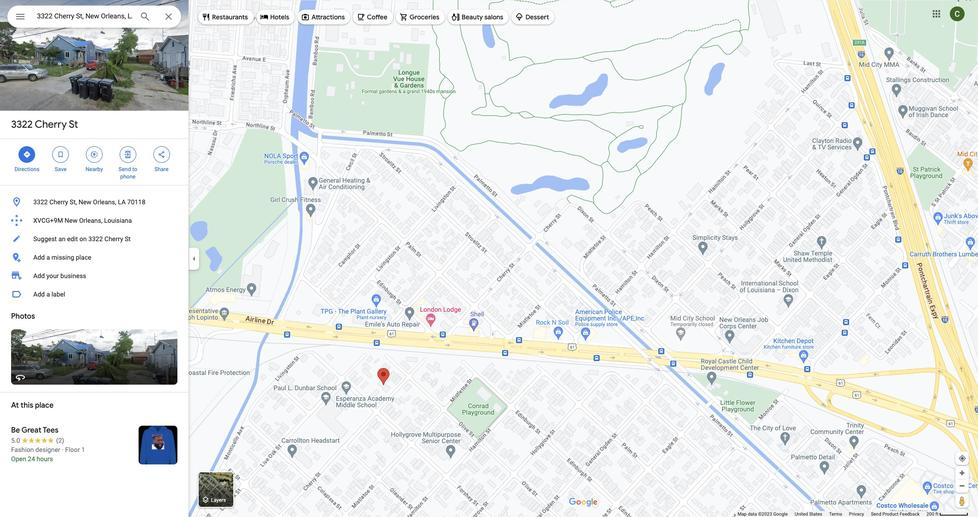Task type: describe. For each thing, give the bounding box(es) containing it.
st,
[[70, 199, 77, 206]]


[[56, 150, 65, 160]]

cherry for st,
[[49, 199, 68, 206]]

hotels button
[[256, 6, 295, 28]]

hotels
[[270, 13, 289, 21]]

add a missing place
[[33, 254, 91, 261]]

2 vertical spatial cherry
[[104, 236, 123, 243]]

directions
[[15, 166, 39, 173]]

be
[[11, 426, 20, 436]]

missing
[[51, 254, 74, 261]]

add a label button
[[0, 286, 189, 304]]

great
[[22, 426, 41, 436]]

 button
[[7, 6, 33, 30]]

orleans, inside xvcg+9m new orleans, louisiana button
[[79, 217, 102, 225]]

united
[[795, 512, 808, 517]]

send product feedback
[[871, 512, 920, 517]]

 search field
[[7, 6, 181, 30]]

add your business
[[33, 273, 86, 280]]

beauty salons button
[[448, 6, 509, 28]]

privacy
[[849, 512, 864, 517]]

this
[[21, 401, 33, 411]]

0 horizontal spatial place
[[35, 401, 54, 411]]

add your business link
[[0, 267, 189, 286]]

tees
[[43, 426, 59, 436]]

dessert
[[525, 13, 549, 21]]


[[157, 150, 166, 160]]

suggest an edit on 3322 cherry st
[[33, 236, 131, 243]]

5.0
[[11, 438, 20, 445]]

terms button
[[829, 512, 842, 518]]

·
[[62, 447, 63, 454]]

200 ft
[[927, 512, 939, 517]]

new inside button
[[65, 217, 78, 225]]

a for missing
[[46, 254, 50, 261]]


[[90, 150, 98, 160]]

label
[[51, 291, 65, 298]]

st inside suggest an edit on 3322 cherry st button
[[125, 236, 131, 243]]

3322 cherry st main content
[[0, 0, 189, 518]]

dessert button
[[512, 6, 555, 28]]

at
[[11, 401, 19, 411]]

footer inside google maps element
[[738, 512, 927, 518]]

to
[[132, 166, 137, 173]]

groceries
[[410, 13, 439, 21]]

add for add a label
[[33, 291, 45, 298]]

floor
[[65, 447, 80, 454]]

2 vertical spatial 3322
[[88, 236, 103, 243]]

collapse side panel image
[[189, 254, 199, 264]]

a for label
[[46, 291, 50, 298]]

share
[[154, 166, 169, 173]]

3322 cherry st, new orleans, la 70118
[[33, 199, 145, 206]]

hours
[[37, 456, 53, 463]]

feedback
[[900, 512, 920, 517]]

coffee button
[[353, 6, 393, 28]]

1
[[81, 447, 85, 454]]

none field inside 3322 cherry st, new orleans, la 70118 field
[[37, 11, 132, 22]]

la
[[118, 199, 126, 206]]

send product feedback button
[[871, 512, 920, 518]]

3322 Cherry St, New Orleans, LA 70118 field
[[7, 6, 181, 28]]

200 ft button
[[927, 512, 968, 517]]

data
[[748, 512, 757, 517]]



Task type: vqa. For each thing, say whether or not it's contained in the screenshot.


Task type: locate. For each thing, give the bounding box(es) containing it.
70118
[[127, 199, 145, 206]]

1 vertical spatial add
[[33, 273, 45, 280]]

actions for 3322 cherry st region
[[0, 139, 189, 185]]

be great tees
[[11, 426, 59, 436]]

a left "missing"
[[46, 254, 50, 261]]

privacy button
[[849, 512, 864, 518]]

1 vertical spatial cherry
[[49, 199, 68, 206]]


[[15, 10, 26, 23]]

louisiana
[[104, 217, 132, 225]]

send for send to phone
[[119, 166, 131, 173]]

new right st,
[[79, 199, 91, 206]]

suggest an edit on 3322 cherry st button
[[0, 230, 189, 249]]

cherry left st,
[[49, 199, 68, 206]]


[[23, 150, 31, 160]]

from your device image
[[958, 455, 967, 463]]

orleans, left la
[[93, 199, 116, 206]]

3322 for 3322 cherry st
[[11, 118, 33, 131]]

place down on
[[76, 254, 91, 261]]

restaurants button
[[198, 6, 253, 28]]

zoom out image
[[959, 483, 966, 490]]

zoom in image
[[959, 470, 966, 477]]

send left the product
[[871, 512, 881, 517]]

1 horizontal spatial 3322
[[33, 199, 48, 206]]

google
[[773, 512, 788, 517]]

fashion
[[11, 447, 34, 454]]

3322 cherry st
[[11, 118, 78, 131]]

2 horizontal spatial 3322
[[88, 236, 103, 243]]

5.0 stars 2 reviews image
[[11, 437, 64, 446]]

place
[[76, 254, 91, 261], [35, 401, 54, 411]]

0 horizontal spatial st
[[69, 118, 78, 131]]

open
[[11, 456, 26, 463]]

xvcg+9m new orleans, louisiana
[[33, 217, 132, 225]]

3322 for 3322 cherry st, new orleans, la 70118
[[33, 199, 48, 206]]

terms
[[829, 512, 842, 517]]

0 vertical spatial st
[[69, 118, 78, 131]]

2 a from the top
[[46, 291, 50, 298]]

0 vertical spatial send
[[119, 166, 131, 173]]

3322 up xvcg+9m
[[33, 199, 48, 206]]

united states button
[[795, 512, 822, 518]]

1 add from the top
[[33, 254, 45, 261]]

save
[[55, 166, 67, 173]]

add for add a missing place
[[33, 254, 45, 261]]

groceries button
[[396, 6, 445, 28]]

send to phone
[[119, 166, 137, 180]]

1 vertical spatial 3322
[[33, 199, 48, 206]]

a left the label
[[46, 291, 50, 298]]

cherry down louisiana at the left of page
[[104, 236, 123, 243]]

states
[[809, 512, 822, 517]]

orleans, inside 3322 cherry st, new orleans, la 70118 button
[[93, 199, 116, 206]]

1 vertical spatial st
[[125, 236, 131, 243]]

add left the label
[[33, 291, 45, 298]]

orleans, down 3322 cherry st, new orleans, la 70118
[[79, 217, 102, 225]]

add down suggest
[[33, 254, 45, 261]]

your
[[46, 273, 59, 280]]

xvcg+9m new orleans, louisiana button
[[0, 212, 189, 230]]

1 horizontal spatial place
[[76, 254, 91, 261]]

send inside send to phone
[[119, 166, 131, 173]]

2 vertical spatial add
[[33, 291, 45, 298]]

place right this
[[35, 401, 54, 411]]

(2)
[[56, 438, 64, 445]]

1 horizontal spatial new
[[79, 199, 91, 206]]

footer containing map data ©2023 google
[[738, 512, 927, 518]]

google account: christina overa  
(christinaovera9@gmail.com) image
[[950, 6, 965, 21]]

send up phone
[[119, 166, 131, 173]]

st up actions for 3322 cherry st region
[[69, 118, 78, 131]]

phone
[[120, 174, 136, 180]]

attractions button
[[298, 6, 350, 28]]

google maps element
[[0, 0, 978, 518]]

1 vertical spatial new
[[65, 217, 78, 225]]

suggest
[[33, 236, 57, 243]]

0 horizontal spatial new
[[65, 217, 78, 225]]

0 vertical spatial new
[[79, 199, 91, 206]]

add left your
[[33, 273, 45, 280]]

fashion designer · floor 1 open 24 hours
[[11, 447, 85, 463]]

photos
[[11, 312, 35, 322]]

1 vertical spatial place
[[35, 401, 54, 411]]

ft
[[935, 512, 939, 517]]

place inside button
[[76, 254, 91, 261]]

nearby
[[86, 166, 103, 173]]

attractions
[[311, 13, 345, 21]]

None field
[[37, 11, 132, 22]]

map data ©2023 google
[[738, 512, 788, 517]]

0 horizontal spatial 3322
[[11, 118, 33, 131]]

0 vertical spatial a
[[46, 254, 50, 261]]

3322
[[11, 118, 33, 131], [33, 199, 48, 206], [88, 236, 103, 243]]

beauty salons
[[462, 13, 503, 21]]

a
[[46, 254, 50, 261], [46, 291, 50, 298]]

new
[[79, 199, 91, 206], [65, 217, 78, 225]]

24
[[28, 456, 35, 463]]

salons
[[484, 13, 503, 21]]

show street view coverage image
[[955, 495, 969, 509]]

cherry
[[35, 118, 67, 131], [49, 199, 68, 206], [104, 236, 123, 243]]

0 vertical spatial place
[[76, 254, 91, 261]]

cherry for st
[[35, 118, 67, 131]]

designer
[[35, 447, 60, 454]]

coffee
[[367, 13, 387, 21]]

0 vertical spatial orleans,
[[93, 199, 116, 206]]

map
[[738, 512, 747, 517]]

add a label
[[33, 291, 65, 298]]

xvcg+9m
[[33, 217, 63, 225]]

st down louisiana at the left of page
[[125, 236, 131, 243]]

3322 up ''
[[11, 118, 33, 131]]

add for add your business
[[33, 273, 45, 280]]

edit
[[67, 236, 78, 243]]

1 a from the top
[[46, 254, 50, 261]]

at this place
[[11, 401, 54, 411]]

1 vertical spatial a
[[46, 291, 50, 298]]

restaurants
[[212, 13, 248, 21]]

send for send product feedback
[[871, 512, 881, 517]]

new inside button
[[79, 199, 91, 206]]

business
[[60, 273, 86, 280]]

0 vertical spatial 3322
[[11, 118, 33, 131]]

1 vertical spatial send
[[871, 512, 881, 517]]

layers
[[211, 498, 226, 504]]

1 vertical spatial orleans,
[[79, 217, 102, 225]]

united states
[[795, 512, 822, 517]]

an
[[58, 236, 65, 243]]

200
[[927, 512, 934, 517]]

add
[[33, 254, 45, 261], [33, 273, 45, 280], [33, 291, 45, 298]]

product
[[882, 512, 899, 517]]

1 horizontal spatial send
[[871, 512, 881, 517]]

©2023
[[758, 512, 772, 517]]

0 horizontal spatial send
[[119, 166, 131, 173]]

st
[[69, 118, 78, 131], [125, 236, 131, 243]]

3322 right on
[[88, 236, 103, 243]]

3322 cherry st, new orleans, la 70118 button
[[0, 193, 189, 212]]

send
[[119, 166, 131, 173], [871, 512, 881, 517]]

1 horizontal spatial st
[[125, 236, 131, 243]]

2 add from the top
[[33, 273, 45, 280]]

send inside button
[[871, 512, 881, 517]]

new up edit
[[65, 217, 78, 225]]

orleans,
[[93, 199, 116, 206], [79, 217, 102, 225]]

0 vertical spatial cherry
[[35, 118, 67, 131]]

add a missing place button
[[0, 249, 189, 267]]

3 add from the top
[[33, 291, 45, 298]]

cherry up  at the top of page
[[35, 118, 67, 131]]


[[124, 150, 132, 160]]

footer
[[738, 512, 927, 518]]

0 vertical spatial add
[[33, 254, 45, 261]]

on
[[79, 236, 87, 243]]

beauty
[[462, 13, 483, 21]]



